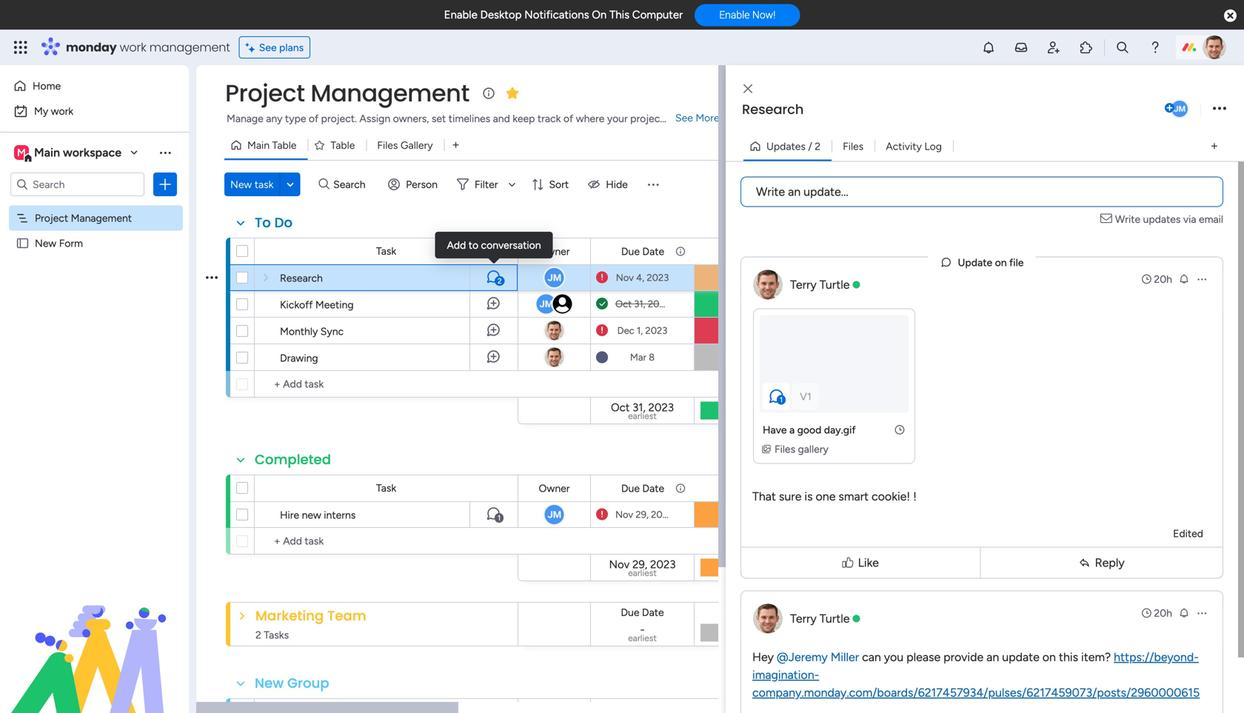 Task type: locate. For each thing, give the bounding box(es) containing it.
my work link
[[9, 99, 180, 123]]

main workspace
[[34, 146, 122, 160]]

1 vertical spatial earliest
[[628, 568, 657, 579]]

nov up nov 29, 2023 earliest
[[616, 509, 634, 521]]

0 horizontal spatial of
[[309, 112, 319, 125]]

earliest for 29,
[[628, 568, 657, 579]]

add
[[447, 239, 466, 252]]

update
[[958, 256, 993, 269]]

an inside button
[[788, 185, 801, 199]]

date left column information icon
[[643, 482, 665, 495]]

files right /
[[843, 140, 864, 153]]

Owner field
[[535, 243, 574, 260], [535, 480, 574, 497]]

an left update...
[[788, 185, 801, 199]]

3 due from the top
[[621, 606, 640, 619]]

20h down updates
[[1155, 273, 1173, 286]]

reminder image
[[1179, 273, 1191, 285], [1179, 607, 1191, 619]]

item?
[[1082, 650, 1111, 665]]

due down nov 29, 2023 earliest
[[621, 606, 640, 619]]

2 vertical spatial nov
[[609, 558, 630, 571]]

research down close icon
[[742, 100, 804, 119]]

earliest inside due date - earliest
[[628, 633, 657, 644]]

1 earliest from the top
[[628, 411, 657, 422]]

0 vertical spatial + add task text field
[[262, 376, 511, 393]]

that
[[753, 490, 776, 504]]

1 due from the top
[[621, 245, 640, 258]]

0 vertical spatial 2
[[815, 140, 821, 153]]

home option
[[9, 74, 180, 98]]

1 horizontal spatial enable
[[720, 9, 750, 21]]

log
[[925, 140, 942, 153]]

1 vertical spatial due date field
[[618, 480, 668, 497]]

files for files gallery
[[775, 443, 796, 456]]

that sure is one smart cookie! !
[[753, 490, 917, 504]]

2 vertical spatial due
[[621, 606, 640, 619]]

0 horizontal spatial an
[[788, 185, 801, 199]]

!
[[914, 490, 917, 504]]

nov down nov 29, 2023
[[609, 558, 630, 571]]

0 vertical spatial reminder image
[[1179, 273, 1191, 285]]

1 vertical spatial owner
[[539, 482, 570, 495]]

files gallery button
[[366, 133, 444, 157]]

new right public board icon
[[35, 237, 57, 250]]

1 vertical spatial due
[[621, 482, 640, 495]]

management up form
[[71, 212, 132, 224]]

activity log
[[886, 140, 942, 153]]

2 table from the left
[[331, 139, 355, 152]]

2 due from the top
[[621, 482, 640, 495]]

option
[[0, 205, 189, 208]]

work for my
[[51, 105, 73, 117]]

0 vertical spatial oct
[[616, 298, 632, 310]]

due date up nov 29, 2023
[[621, 482, 665, 495]]

any
[[266, 112, 283, 125]]

1 due date field from the top
[[618, 243, 668, 260]]

to
[[469, 239, 479, 252]]

31, for oct 31, 2023 earliest
[[633, 401, 646, 414]]

nov left 4,
[[616, 272, 634, 284]]

v2 overdue deadline image for nov 29, 2023
[[596, 508, 608, 522]]

1 vertical spatial new
[[35, 237, 57, 250]]

main
[[247, 139, 270, 152], [34, 146, 60, 160]]

v2 overdue deadline image for dec 1, 2023
[[596, 324, 608, 338]]

reminder image down via
[[1179, 273, 1191, 285]]

31,
[[634, 298, 646, 310], [633, 401, 646, 414]]

20h for 2nd reminder image from the bottom of the page's 20h link
[[1155, 273, 1173, 286]]

close image
[[744, 84, 753, 94]]

Research field
[[739, 100, 1162, 119]]

1 horizontal spatial work
[[120, 39, 146, 56]]

2023 down nov 29, 2023
[[650, 558, 676, 571]]

1 vertical spatial reminder image
[[1179, 607, 1191, 619]]

update
[[1003, 650, 1040, 665]]

0 vertical spatial new
[[230, 178, 252, 191]]

0 vertical spatial nov
[[616, 272, 634, 284]]

2 horizontal spatial files
[[843, 140, 864, 153]]

0 vertical spatial terry turtle link
[[790, 278, 850, 292]]

0 horizontal spatial research
[[280, 272, 323, 284]]

2023 up nov 29, 2023 earliest
[[651, 509, 673, 521]]

earliest for 31,
[[628, 411, 657, 422]]

0 horizontal spatial new
[[35, 237, 57, 250]]

1 vertical spatial owner field
[[535, 480, 574, 497]]

work inside option
[[51, 105, 73, 117]]

2 down add to conversation
[[498, 277, 502, 286]]

due date field up the -
[[617, 605, 668, 621]]

new inside button
[[230, 178, 252, 191]]

write updates via email
[[1116, 213, 1224, 226]]

20h up https://beyond- at the bottom of the page
[[1155, 607, 1173, 620]]

3 v2 overdue deadline image from the top
[[596, 508, 608, 522]]

of right the track
[[564, 112, 574, 125]]

2 task from the top
[[376, 482, 396, 495]]

2023 inside nov 29, 2023 earliest
[[650, 558, 676, 571]]

see
[[259, 41, 277, 54], [676, 111, 693, 124]]

enable for enable now!
[[720, 9, 750, 21]]

oct 31, 2023
[[616, 298, 670, 310]]

0 vertical spatial earliest
[[628, 411, 657, 422]]

files for files
[[843, 140, 864, 153]]

assign
[[360, 112, 391, 125]]

1 vertical spatial terry
[[790, 612, 817, 626]]

task
[[376, 245, 396, 257], [376, 482, 396, 495]]

1 horizontal spatial 1
[[780, 396, 783, 405]]

2 vertical spatial v2 overdue deadline image
[[596, 508, 608, 522]]

options image
[[158, 177, 173, 192], [206, 259, 218, 296], [1196, 273, 1208, 285], [1196, 607, 1208, 619]]

project management up form
[[35, 212, 132, 224]]

1 horizontal spatial research
[[742, 100, 804, 119]]

can
[[862, 650, 881, 665]]

main inside workspace selection element
[[34, 146, 60, 160]]

person
[[406, 178, 438, 191]]

1 vertical spatial due date
[[621, 482, 665, 495]]

0 horizontal spatial 1
[[498, 514, 501, 523]]

work for monday
[[120, 39, 146, 56]]

1,
[[637, 325, 643, 337]]

on left this
[[1043, 650, 1056, 665]]

see left plans on the left top
[[259, 41, 277, 54]]

0 horizontal spatial on
[[995, 256, 1007, 269]]

2 vertical spatial due date field
[[617, 605, 668, 621]]

new inside field
[[255, 674, 284, 693]]

workspace
[[63, 146, 122, 160]]

0 vertical spatial 1
[[780, 396, 783, 405]]

1 horizontal spatial write
[[1116, 213, 1141, 226]]

1 horizontal spatial files
[[775, 443, 796, 456]]

monday marketplace image
[[1079, 40, 1094, 55]]

work right monday
[[120, 39, 146, 56]]

0 horizontal spatial work
[[51, 105, 73, 117]]

provide
[[944, 650, 984, 665]]

jeremy miller image
[[1171, 99, 1190, 119]]

+ Add task text field
[[262, 376, 511, 393], [262, 533, 511, 550]]

0 vertical spatial turtle
[[820, 278, 850, 292]]

0 vertical spatial project management
[[225, 77, 470, 110]]

table inside button
[[331, 139, 355, 152]]

research up 'kickoff'
[[280, 272, 323, 284]]

0 vertical spatial due date field
[[618, 243, 668, 260]]

29, up nov 29, 2023 earliest
[[636, 509, 649, 521]]

main for main table
[[247, 139, 270, 152]]

date up the -
[[642, 606, 664, 619]]

1 vertical spatial management
[[71, 212, 132, 224]]

0 vertical spatial 20h link
[[1141, 272, 1173, 287]]

1 table from the left
[[272, 139, 297, 152]]

updates / 2
[[767, 140, 821, 153]]

2 vertical spatial earliest
[[628, 633, 657, 644]]

2023 down nov 4, 2023
[[648, 298, 670, 310]]

an left update at the bottom right of the page
[[987, 650, 1000, 665]]

miller
[[831, 650, 859, 665]]

table down project.
[[331, 139, 355, 152]]

1 enable from the left
[[444, 8, 478, 21]]

activity log button
[[875, 134, 953, 158]]

stands.
[[667, 112, 700, 125]]

like button
[[745, 541, 978, 585]]

envelope o image
[[1101, 212, 1116, 227]]

main down manage at left top
[[247, 139, 270, 152]]

2 owner from the top
[[539, 482, 570, 495]]

m
[[17, 146, 26, 159]]

more
[[696, 111, 720, 124]]

0 vertical spatial 20h
[[1155, 273, 1173, 286]]

2 terry from the top
[[790, 612, 817, 626]]

0 vertical spatial owner field
[[535, 243, 574, 260]]

and
[[493, 112, 510, 125]]

of right type on the left top
[[309, 112, 319, 125]]

new left task
[[230, 178, 252, 191]]

new left group
[[255, 674, 284, 693]]

0 horizontal spatial management
[[71, 212, 132, 224]]

0 vertical spatial management
[[311, 77, 470, 110]]

2
[[815, 140, 821, 153], [498, 277, 502, 286]]

https://beyond- imagination- company.monday.com/boards/6217457934/pulses/6217459073/posts/2960000615
[[753, 650, 1200, 700]]

0 horizontal spatial 2
[[498, 277, 502, 286]]

earliest down mar 8
[[628, 411, 657, 422]]

2023 right 4,
[[647, 272, 669, 284]]

3 earliest from the top
[[628, 633, 657, 644]]

2 right /
[[815, 140, 821, 153]]

write inside button
[[756, 185, 785, 199]]

on left file
[[995, 256, 1007, 269]]

2 20h from the top
[[1155, 607, 1173, 620]]

2 inside 'updates / 2' button
[[815, 140, 821, 153]]

1 vertical spatial an
[[987, 650, 1000, 665]]

due up 4,
[[621, 245, 640, 258]]

options image
[[1214, 99, 1227, 119]]

project
[[225, 77, 305, 110], [35, 212, 68, 224]]

project up new form
[[35, 212, 68, 224]]

new
[[230, 178, 252, 191], [35, 237, 57, 250], [255, 674, 284, 693]]

2 turtle from the top
[[820, 612, 850, 626]]

1 20h from the top
[[1155, 273, 1173, 286]]

2 horizontal spatial new
[[255, 674, 284, 693]]

2023
[[647, 272, 669, 284], [648, 298, 670, 310], [646, 325, 668, 337], [649, 401, 674, 414], [651, 509, 673, 521], [650, 558, 676, 571]]

public board image
[[16, 236, 30, 250]]

2 due date from the top
[[621, 482, 665, 495]]

0 horizontal spatial enable
[[444, 8, 478, 21]]

earliest inside nov 29, 2023 earliest
[[628, 568, 657, 579]]

enable now!
[[720, 9, 776, 21]]

0 horizontal spatial see
[[259, 41, 277, 54]]

31, down mar
[[633, 401, 646, 414]]

@jeremy miller link
[[777, 650, 859, 665]]

0 vertical spatial due date
[[621, 245, 665, 258]]

project up any
[[225, 77, 305, 110]]

2 earliest from the top
[[628, 568, 657, 579]]

1 horizontal spatial on
[[1043, 650, 1056, 665]]

table inside button
[[272, 139, 297, 152]]

1 vertical spatial 1
[[498, 514, 501, 523]]

0 vertical spatial see
[[259, 41, 277, 54]]

1 task from the top
[[376, 245, 396, 257]]

due for column information icon
[[621, 482, 640, 495]]

enable inside 'button'
[[720, 9, 750, 21]]

1 vertical spatial project
[[35, 212, 68, 224]]

1 due date from the top
[[621, 245, 665, 258]]

v2 overdue deadline image up 'v2 done deadline' icon
[[596, 271, 608, 285]]

write down updates
[[756, 185, 785, 199]]

management up assign
[[311, 77, 470, 110]]

nov for nov 4, 2023
[[616, 272, 634, 284]]

1 vertical spatial project management
[[35, 212, 132, 224]]

main inside button
[[247, 139, 270, 152]]

column information image
[[675, 483, 687, 495]]

enable left desktop
[[444, 8, 478, 21]]

dec 1, 2023
[[618, 325, 668, 337]]

write
[[756, 185, 785, 199], [1116, 213, 1141, 226]]

2 terry turtle link from the top
[[790, 612, 850, 626]]

table
[[272, 139, 297, 152], [331, 139, 355, 152]]

work right my
[[51, 105, 73, 117]]

20h
[[1155, 273, 1173, 286], [1155, 607, 1173, 620]]

1 horizontal spatial new
[[230, 178, 252, 191]]

v2 overdue deadline image left nov 29, 2023
[[596, 508, 608, 522]]

1 vertical spatial see
[[676, 111, 693, 124]]

1 vertical spatial 20h link
[[1141, 606, 1173, 621]]

1 vertical spatial turtle
[[820, 612, 850, 626]]

list box
[[0, 203, 189, 456]]

terry for first reminder image from the bottom
[[790, 612, 817, 626]]

1 terry turtle from the top
[[790, 278, 850, 292]]

lottie animation image
[[0, 564, 189, 713]]

2 terry turtle from the top
[[790, 612, 850, 626]]

team
[[328, 607, 366, 625]]

oct
[[616, 298, 632, 310], [611, 401, 630, 414]]

0 vertical spatial research
[[742, 100, 804, 119]]

files left gallery
[[377, 139, 398, 152]]

0 horizontal spatial main
[[34, 146, 60, 160]]

research inside research field
[[742, 100, 804, 119]]

20h link down updates
[[1141, 272, 1173, 287]]

due date up nov 4, 2023
[[621, 245, 665, 258]]

1 20h link from the top
[[1141, 272, 1173, 287]]

29, for nov 29, 2023
[[636, 509, 649, 521]]

keep
[[513, 112, 535, 125]]

due date field up nov 4, 2023
[[618, 243, 668, 260]]

2023 for nov 29, 2023
[[651, 509, 673, 521]]

new for new group
[[255, 674, 284, 693]]

arrow down image
[[503, 176, 521, 193]]

2 owner field from the top
[[535, 480, 574, 497]]

reminder image up https://beyond- at the bottom of the page
[[1179, 607, 1191, 619]]

earliest down nov 29, 2023 earliest
[[628, 633, 657, 644]]

due date field for column information icon
[[618, 480, 668, 497]]

have a good day.gif
[[763, 424, 856, 436]]

1 vertical spatial write
[[1116, 213, 1141, 226]]

oct 31, 2023 earliest
[[611, 401, 674, 422]]

2 20h link from the top
[[1141, 606, 1173, 621]]

new form
[[35, 237, 83, 250]]

nov for nov 29, 2023
[[616, 509, 634, 521]]

hey
[[753, 650, 774, 665]]

0 vertical spatial due
[[621, 245, 640, 258]]

see inside "see plans" button
[[259, 41, 277, 54]]

see inside see more link
[[676, 111, 693, 124]]

0 vertical spatial work
[[120, 39, 146, 56]]

help image
[[1148, 40, 1163, 55]]

workspace options image
[[158, 145, 173, 160]]

date left column information image
[[643, 245, 665, 258]]

monday
[[66, 39, 117, 56]]

1 v2 overdue deadline image from the top
[[596, 271, 608, 285]]

research
[[742, 100, 804, 119], [280, 272, 323, 284]]

write for write updates via email
[[1116, 213, 1141, 226]]

1 vertical spatial nov
[[616, 509, 634, 521]]

new for new form
[[35, 237, 57, 250]]

31, inside oct 31, 2023 earliest
[[633, 401, 646, 414]]

Search field
[[330, 174, 374, 195]]

nov for nov 29, 2023 earliest
[[609, 558, 630, 571]]

have
[[763, 424, 787, 436]]

nov
[[616, 272, 634, 284], [616, 509, 634, 521], [609, 558, 630, 571]]

2023 inside oct 31, 2023 earliest
[[649, 401, 674, 414]]

nov inside nov 29, 2023 earliest
[[609, 558, 630, 571]]

oct inside oct 31, 2023 earliest
[[611, 401, 630, 414]]

0 vertical spatial project
[[225, 77, 305, 110]]

Due Date field
[[618, 243, 668, 260], [618, 480, 668, 497], [617, 605, 668, 621]]

an
[[788, 185, 801, 199], [987, 650, 1000, 665]]

1 vertical spatial 2
[[498, 277, 502, 286]]

1 vertical spatial 20h
[[1155, 607, 1173, 620]]

nov 4, 2023
[[616, 272, 669, 284]]

of
[[309, 112, 319, 125], [564, 112, 574, 125]]

files gallery button
[[760, 441, 833, 457]]

1 horizontal spatial 2
[[815, 140, 821, 153]]

add view image
[[1212, 141, 1218, 152]]

0 vertical spatial 29,
[[636, 509, 649, 521]]

31, down 4,
[[634, 298, 646, 310]]

due up nov 29, 2023
[[621, 482, 640, 495]]

20h link for 2nd reminder image from the bottom of the page
[[1141, 272, 1173, 287]]

0 vertical spatial 31,
[[634, 298, 646, 310]]

manage any type of project. assign owners, set timelines and keep track of where your project stands.
[[227, 112, 700, 125]]

hire
[[280, 509, 299, 522]]

2023 for nov 4, 2023
[[647, 272, 669, 284]]

1 owner field from the top
[[535, 243, 574, 260]]

1 vertical spatial terry turtle link
[[790, 612, 850, 626]]

2 vertical spatial date
[[642, 606, 664, 619]]

due inside due date - earliest
[[621, 606, 640, 619]]

owners,
[[393, 112, 429, 125]]

1 vertical spatial date
[[643, 482, 665, 495]]

where
[[576, 112, 605, 125]]

0 horizontal spatial write
[[756, 185, 785, 199]]

enable
[[444, 8, 478, 21], [720, 9, 750, 21]]

1 vertical spatial on
[[1043, 650, 1056, 665]]

2023 down 8
[[649, 401, 674, 414]]

table down any
[[272, 139, 297, 152]]

1 terry from the top
[[790, 278, 817, 292]]

enable desktop notifications on this computer
[[444, 8, 683, 21]]

1 horizontal spatial of
[[564, 112, 574, 125]]

1 terry turtle link from the top
[[790, 278, 850, 292]]

person button
[[382, 173, 447, 196]]

nov 29, 2023 earliest
[[609, 558, 676, 579]]

filter button
[[451, 173, 521, 196]]

20h link up https://beyond- at the bottom of the page
[[1141, 606, 1173, 621]]

earliest inside oct 31, 2023 earliest
[[628, 411, 657, 422]]

2 v2 overdue deadline image from the top
[[596, 324, 608, 338]]

new
[[302, 509, 321, 522]]

due date field up nov 29, 2023
[[618, 480, 668, 497]]

1 vertical spatial + add task text field
[[262, 533, 511, 550]]

task for completed
[[376, 482, 396, 495]]

main right workspace icon
[[34, 146, 60, 160]]

invite members image
[[1047, 40, 1062, 55]]

terry
[[790, 278, 817, 292], [790, 612, 817, 626]]

activity
[[886, 140, 922, 153]]

1 horizontal spatial project management
[[225, 77, 470, 110]]

1 horizontal spatial main
[[247, 139, 270, 152]]

1 owner from the top
[[539, 245, 570, 258]]

earliest up due date - earliest
[[628, 568, 657, 579]]

management inside list box
[[71, 212, 132, 224]]

update feed image
[[1014, 40, 1029, 55]]

0 vertical spatial write
[[756, 185, 785, 199]]

enable left now!
[[720, 9, 750, 21]]

remove from favorites image
[[505, 86, 520, 100]]

2023 right 1,
[[646, 325, 668, 337]]

task for to do
[[376, 245, 396, 257]]

1 vertical spatial work
[[51, 105, 73, 117]]

1 vertical spatial v2 overdue deadline image
[[596, 324, 608, 338]]

marketing
[[256, 607, 324, 625]]

0 vertical spatial terry
[[790, 278, 817, 292]]

work
[[120, 39, 146, 56], [51, 105, 73, 117]]

2 vertical spatial new
[[255, 674, 284, 693]]

0 vertical spatial on
[[995, 256, 1007, 269]]

29, inside nov 29, 2023 earliest
[[633, 558, 648, 571]]

home link
[[9, 74, 180, 98]]

gallery
[[798, 443, 829, 456]]

29, down nov 29, 2023
[[633, 558, 648, 571]]

v2 overdue deadline image
[[596, 271, 608, 285], [596, 324, 608, 338], [596, 508, 608, 522]]

0 vertical spatial v2 overdue deadline image
[[596, 271, 608, 285]]

write left updates
[[1116, 213, 1141, 226]]

files down a
[[775, 443, 796, 456]]

0 horizontal spatial project management
[[35, 212, 132, 224]]

1 vertical spatial 31,
[[633, 401, 646, 414]]

1 horizontal spatial see
[[676, 111, 693, 124]]

2 due date field from the top
[[618, 480, 668, 497]]

sort button
[[526, 173, 578, 196]]

see left more on the right of page
[[676, 111, 693, 124]]

due date for column information image's due date field
[[621, 245, 665, 258]]

1 vertical spatial oct
[[611, 401, 630, 414]]

0 vertical spatial date
[[643, 245, 665, 258]]

this
[[610, 8, 630, 21]]

search everything image
[[1116, 40, 1131, 55]]

v2 overdue deadline image left dec
[[596, 324, 608, 338]]

2 enable from the left
[[720, 9, 750, 21]]

project management up project.
[[225, 77, 470, 110]]

0 vertical spatial owner
[[539, 245, 570, 258]]

1 turtle from the top
[[820, 278, 850, 292]]

0 horizontal spatial table
[[272, 139, 297, 152]]



Task type: vqa. For each thing, say whether or not it's contained in the screenshot.
bottommost Terry Turtle icon
no



Task type: describe. For each thing, give the bounding box(es) containing it.
to
[[255, 213, 271, 232]]

1 of from the left
[[309, 112, 319, 125]]

v2 done deadline image
[[596, 297, 608, 311]]

files button
[[832, 134, 875, 158]]

table button
[[308, 133, 366, 157]]

1 vertical spatial research
[[280, 272, 323, 284]]

like
[[858, 556, 879, 570]]

2 inside 2 button
[[498, 277, 502, 286]]

angle down image
[[287, 179, 294, 190]]

track
[[538, 112, 561, 125]]

files gallery
[[775, 443, 829, 456]]

update...
[[804, 185, 849, 199]]

Marketing Team field
[[252, 607, 370, 626]]

2023 for nov 29, 2023 earliest
[[650, 558, 676, 571]]

https://beyond- imagination- company.monday.com/boards/6217457934/pulses/6217459073/posts/2960000615 link
[[753, 650, 1200, 700]]

email
[[1199, 213, 1224, 226]]

date for column information icon's due date field
[[643, 482, 665, 495]]

see plans
[[259, 41, 304, 54]]

dec
[[618, 325, 635, 337]]

write for write an update...
[[756, 185, 785, 199]]

enable for enable desktop notifications on this computer
[[444, 8, 478, 21]]

2023 for oct 31, 2023 earliest
[[649, 401, 674, 414]]

/
[[809, 140, 813, 153]]

@jeremy
[[777, 650, 828, 665]]

notifications
[[525, 8, 589, 21]]

main table button
[[224, 133, 308, 157]]

terry turtle for 2nd reminder image from the bottom of the page
[[790, 278, 850, 292]]

mar
[[630, 352, 647, 363]]

set
[[432, 112, 446, 125]]

cookie!
[[872, 490, 911, 504]]

new for new task
[[230, 178, 252, 191]]

computer
[[633, 8, 683, 21]]

select product image
[[13, 40, 28, 55]]

add view image
[[453, 140, 459, 151]]

see more link
[[674, 110, 721, 125]]

terry turtle link for 20h link corresponding to first reminder image from the bottom
[[790, 612, 850, 626]]

workspace selection element
[[14, 144, 124, 163]]

main table
[[247, 139, 297, 152]]

lottie animation element
[[0, 564, 189, 713]]

terry for 2nd reminder image from the bottom of the page
[[790, 278, 817, 292]]

due date for column information icon's due date field
[[621, 482, 665, 495]]

see plans button
[[239, 36, 311, 59]]

files for files gallery
[[377, 139, 398, 152]]

date inside due date - earliest
[[642, 606, 664, 619]]

show board description image
[[480, 86, 498, 101]]

New Group field
[[251, 674, 333, 693]]

imagination-
[[753, 668, 820, 682]]

turtle for 2nd reminder image from the bottom of the page's 20h link
[[820, 278, 850, 292]]

task
[[255, 178, 274, 191]]

1 button
[[470, 502, 518, 528]]

oct for oct 31, 2023 earliest
[[611, 401, 630, 414]]

v1
[[800, 390, 812, 403]]

dapulse addbtn image
[[1165, 104, 1175, 113]]

menu image
[[646, 177, 661, 192]]

1 inside 1 button
[[498, 514, 501, 523]]

group
[[287, 674, 329, 693]]

oct for oct 31, 2023
[[616, 298, 632, 310]]

v2 search image
[[319, 176, 330, 193]]

terry turtle link for 2nd reminder image from the bottom of the page's 20h link
[[790, 278, 850, 292]]

type
[[285, 112, 306, 125]]

files gallery
[[377, 139, 433, 152]]

this
[[1059, 650, 1079, 665]]

3 due date field from the top
[[617, 605, 668, 621]]

new task button
[[224, 173, 280, 196]]

see more
[[676, 111, 720, 124]]

Completed field
[[251, 450, 335, 470]]

hire new interns
[[280, 509, 356, 522]]

To Do field
[[251, 213, 296, 233]]

turtle for 20h link corresponding to first reminder image from the bottom
[[820, 612, 850, 626]]

20h for 20h link corresponding to first reminder image from the bottom
[[1155, 607, 1173, 620]]

marketing team
[[256, 607, 366, 625]]

4,
[[636, 272, 645, 284]]

drawing
[[280, 352, 318, 364]]

Search in workspace field
[[31, 176, 124, 193]]

monthly sync
[[280, 325, 344, 338]]

write an update...
[[756, 185, 849, 199]]

Project Management field
[[222, 77, 473, 110]]

29, for nov 29, 2023 earliest
[[633, 558, 648, 571]]

column information image
[[675, 246, 687, 257]]

new task
[[230, 178, 274, 191]]

my work option
[[9, 99, 180, 123]]

kickoff
[[280, 299, 313, 311]]

sort
[[549, 178, 569, 191]]

meeting
[[316, 299, 354, 311]]

write an update... button
[[741, 177, 1224, 207]]

completed
[[255, 450, 331, 469]]

manage
[[227, 112, 264, 125]]

2 reminder image from the top
[[1179, 607, 1191, 619]]

2 + add task text field from the top
[[262, 533, 511, 550]]

you
[[884, 650, 904, 665]]

file
[[1010, 256, 1024, 269]]

to do
[[255, 213, 293, 232]]

due for column information image
[[621, 245, 640, 258]]

1 horizontal spatial project
[[225, 77, 305, 110]]

https://beyond-
[[1114, 650, 1199, 665]]

edited
[[1174, 527, 1204, 540]]

home
[[33, 80, 61, 92]]

project.
[[321, 112, 357, 125]]

main for main workspace
[[34, 146, 60, 160]]

dapulse close image
[[1225, 9, 1237, 24]]

20h link for first reminder image from the bottom
[[1141, 606, 1173, 621]]

owner for 1st "owner" 'field' from the bottom
[[539, 482, 570, 495]]

see for see more
[[676, 111, 693, 124]]

workspace image
[[14, 144, 29, 161]]

my
[[34, 105, 48, 117]]

list box containing project management
[[0, 203, 189, 456]]

plans
[[279, 41, 304, 54]]

is
[[805, 490, 813, 504]]

your
[[607, 112, 628, 125]]

due date - earliest
[[621, 606, 664, 644]]

hide button
[[582, 173, 637, 196]]

1 + add task text field from the top
[[262, 376, 511, 393]]

monthly
[[280, 325, 318, 338]]

owner for first "owner" 'field' from the top
[[539, 245, 570, 258]]

reply
[[1095, 556, 1125, 570]]

date for column information image's due date field
[[643, 245, 665, 258]]

1 horizontal spatial an
[[987, 650, 1000, 665]]

smart
[[839, 490, 869, 504]]

v2 overdue deadline image for nov 4, 2023
[[596, 271, 608, 285]]

earliest for date
[[628, 633, 657, 644]]

updates
[[1144, 213, 1181, 226]]

terry turtle image
[[1203, 36, 1227, 59]]

2023 for dec 1, 2023
[[646, 325, 668, 337]]

conversation
[[481, 239, 541, 252]]

due date field for column information image
[[618, 243, 668, 260]]

1 reminder image from the top
[[1179, 273, 1191, 285]]

notifications image
[[982, 40, 996, 55]]

hey @jeremy miller can you please provide an update on this item?
[[753, 650, 1114, 665]]

2023 for oct 31, 2023
[[648, 298, 670, 310]]

kickoff meeting
[[280, 299, 354, 311]]

31, for oct 31, 2023
[[634, 298, 646, 310]]

one
[[816, 490, 836, 504]]

0 horizontal spatial project
[[35, 212, 68, 224]]

1 horizontal spatial management
[[311, 77, 470, 110]]

2 of from the left
[[564, 112, 574, 125]]

updates
[[767, 140, 806, 153]]

see for see plans
[[259, 41, 277, 54]]

filter
[[475, 178, 498, 191]]

terry turtle for first reminder image from the bottom
[[790, 612, 850, 626]]

monday work management
[[66, 39, 230, 56]]



